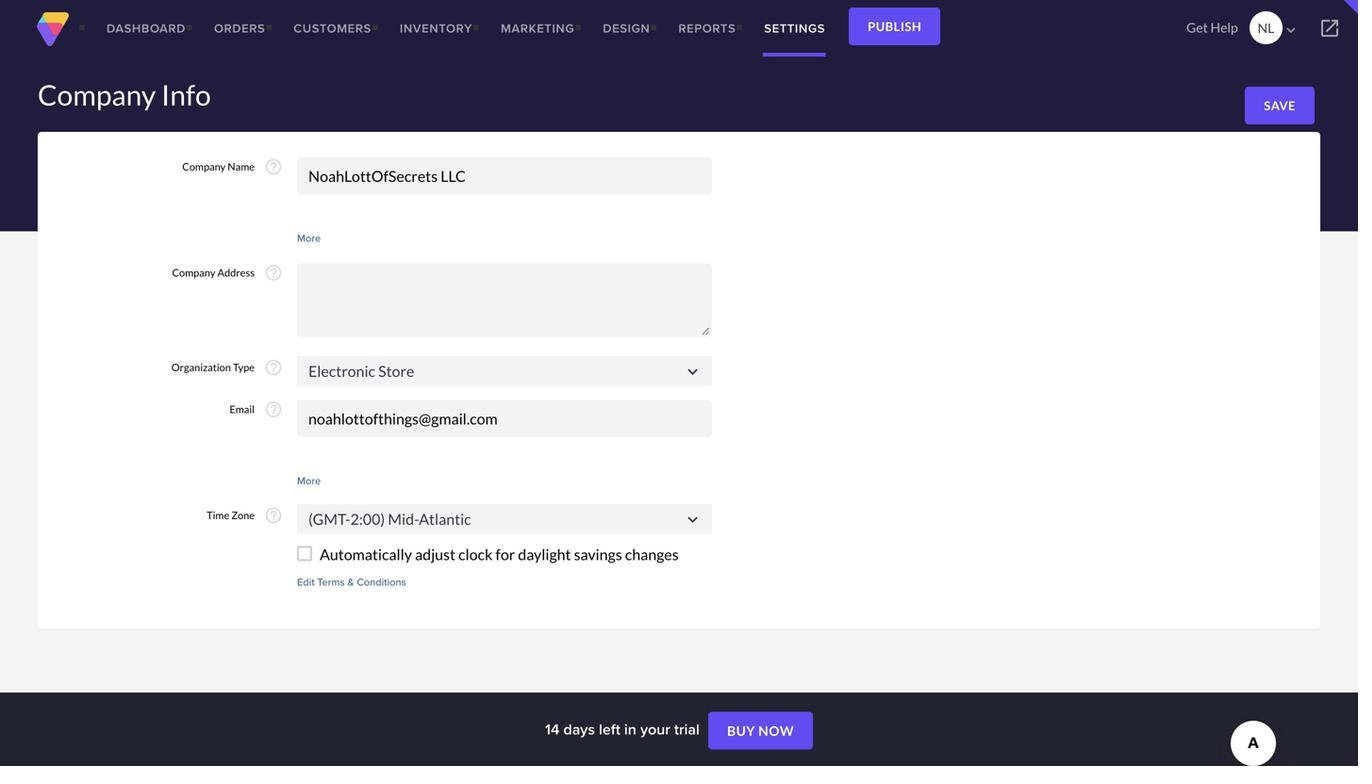 Task type: describe. For each thing, give the bounding box(es) containing it.
email
[[230, 403, 255, 416]]

dashboard link
[[92, 0, 200, 57]]

edit terms & conditions link
[[297, 575, 406, 590]]

your
[[640, 719, 670, 741]]

4 help_outline from the top
[[264, 400, 283, 419]]

more for name
[[297, 231, 321, 246]]

days
[[563, 719, 595, 741]]

buy now
[[727, 724, 794, 740]]

email help_outline
[[230, 400, 283, 419]]

more for help_outline
[[297, 473, 321, 489]]

trial
[[674, 719, 700, 741]]

edit
[[297, 575, 315, 590]]

dashboard
[[107, 19, 186, 37]]

organization type help_outline
[[171, 358, 283, 377]]

&
[[347, 575, 354, 590]]

customers
[[294, 19, 372, 37]]

publish button
[[849, 8, 941, 45]]

14 days left in your trial
[[545, 719, 704, 741]]

type
[[233, 361, 255, 374]]

changes
[[625, 546, 679, 564]]

automatically
[[320, 546, 412, 564]]

company for company info
[[38, 78, 156, 112]]

reports
[[679, 19, 736, 37]]

help_outline for time zone help_outline
[[264, 507, 283, 525]]

help_outline for company address help_outline
[[264, 264, 283, 282]]

get help
[[1187, 19, 1238, 35]]

 for time zone help_outline
[[683, 510, 703, 530]]

company name help_outline
[[182, 158, 283, 176]]

company address help_outline
[[172, 264, 283, 282]]


[[1319, 17, 1341, 40]]

time zone help_outline
[[207, 507, 283, 525]]

name
[[228, 160, 255, 173]]

publish
[[868, 19, 922, 34]]

company for company name help_outline
[[182, 160, 226, 173]]

left
[[599, 719, 620, 741]]

conditions
[[357, 575, 406, 590]]

daylight
[[518, 546, 571, 564]]

help
[[1211, 19, 1238, 35]]

edit terms & conditions
[[297, 575, 406, 590]]

address
[[217, 266, 255, 279]]



Task type: vqa. For each thing, say whether or not it's contained in the screenshot.
fifth help_outline
yes



Task type: locate. For each thing, give the bounding box(es) containing it.
now
[[758, 724, 794, 740]]

terms
[[317, 575, 345, 590]]

company inside company address help_outline
[[172, 266, 215, 279]]

1 more from the top
[[297, 231, 321, 246]]

help_outline right address
[[264, 264, 283, 282]]

1 more link from the top
[[297, 231, 321, 246]]

inventory
[[400, 19, 473, 37]]

help_outline
[[264, 158, 283, 176], [264, 264, 283, 282], [264, 358, 283, 377], [264, 400, 283, 419], [264, 507, 283, 525]]

help_outline right type
[[264, 358, 283, 377]]

nl
[[1258, 20, 1275, 36]]

1 vertical spatial company
[[182, 160, 226, 173]]

company left address
[[172, 266, 215, 279]]

None text field
[[297, 264, 712, 338], [297, 357, 712, 386], [297, 505, 712, 534], [297, 264, 712, 338], [297, 357, 712, 386], [297, 505, 712, 534]]

0 vertical spatial 
[[683, 362, 703, 382]]

time
[[207, 509, 229, 522]]

company left name
[[182, 160, 226, 173]]

more link
[[297, 231, 321, 246], [297, 473, 321, 489]]

1  from the top
[[683, 362, 703, 382]]

orders
[[214, 19, 265, 37]]

for
[[496, 546, 515, 564]]

1 vertical spatial more
[[297, 473, 321, 489]]

help_outline right email
[[264, 400, 283, 419]]

0 vertical spatial company
[[38, 78, 156, 112]]

design
[[603, 19, 650, 37]]

2 help_outline from the top
[[264, 264, 283, 282]]

company down the dashboard
[[38, 78, 156, 112]]

marketing
[[501, 19, 575, 37]]

help_outline for organization type help_outline
[[264, 358, 283, 377]]

zone
[[231, 509, 255, 522]]

in
[[624, 719, 637, 741]]

2 vertical spatial company
[[172, 266, 215, 279]]

0 vertical spatial more
[[297, 231, 321, 246]]

1 vertical spatial more link
[[297, 473, 321, 489]]

automatically adjust clock for daylight savings changes
[[320, 546, 679, 564]]

help_outline right name
[[264, 158, 283, 176]]

0 vertical spatial more link
[[297, 231, 321, 246]]

company for company address help_outline
[[172, 266, 215, 279]]

help_outline right zone
[[264, 507, 283, 525]]

1 vertical spatial 
[[683, 510, 703, 530]]


[[1283, 22, 1300, 39]]

savings
[[574, 546, 622, 564]]

nl 
[[1258, 20, 1300, 39]]

 for organization type help_outline
[[683, 362, 703, 382]]

5 help_outline from the top
[[264, 507, 283, 525]]

1 help_outline from the top
[[264, 158, 283, 176]]

company
[[38, 78, 156, 112], [182, 160, 226, 173], [172, 266, 215, 279]]

more link for help_outline
[[297, 473, 321, 489]]

company info
[[38, 78, 211, 112]]

save
[[1264, 98, 1296, 113]]

None text field
[[297, 158, 712, 195], [297, 400, 712, 438], [297, 158, 712, 195], [297, 400, 712, 438]]

get
[[1187, 19, 1208, 35]]

 link
[[1302, 0, 1358, 57]]

2 more from the top
[[297, 473, 321, 489]]

settings
[[764, 19, 825, 37]]

info
[[161, 78, 211, 112]]

2 more link from the top
[[297, 473, 321, 489]]

buy
[[727, 724, 755, 740]]


[[683, 362, 703, 382], [683, 510, 703, 530]]

more link for name
[[297, 231, 321, 246]]

save link
[[1245, 87, 1315, 125]]

buy now link
[[708, 713, 813, 750]]

2  from the top
[[683, 510, 703, 530]]

clock
[[458, 546, 493, 564]]

adjust
[[415, 546, 456, 564]]

company inside company name help_outline
[[182, 160, 226, 173]]

help_outline for company name help_outline
[[264, 158, 283, 176]]

more
[[297, 231, 321, 246], [297, 473, 321, 489]]

3 help_outline from the top
[[264, 358, 283, 377]]

14
[[545, 719, 560, 741]]

organization
[[171, 361, 231, 374]]



